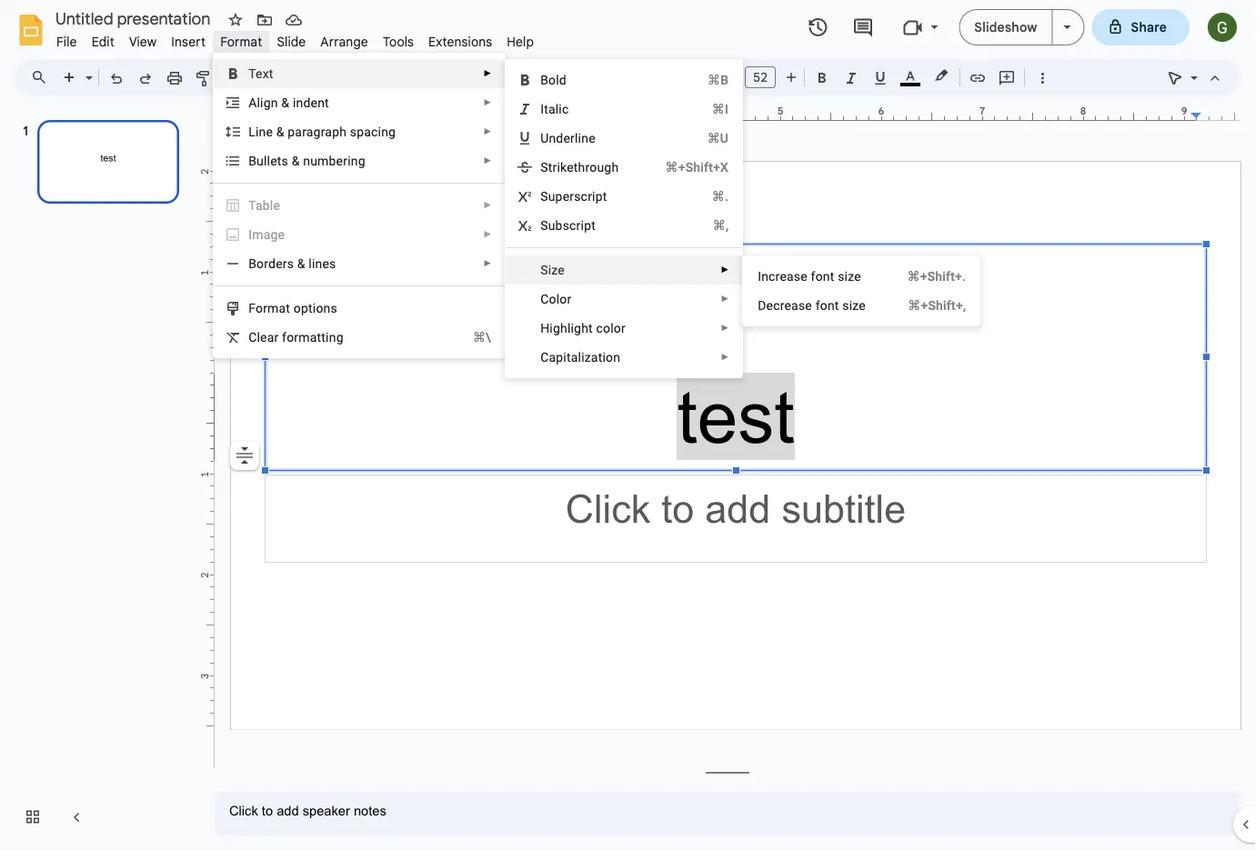 Task type: locate. For each thing, give the bounding box(es) containing it.
bulle
[[248, 153, 277, 168]]

option
[[230, 441, 259, 470]]

& left lines
[[297, 256, 305, 271]]

i up d
[[758, 269, 761, 284]]

right margin image
[[1192, 106, 1241, 120]]

format options
[[248, 301, 337, 316]]

⌘+shift+period element
[[885, 267, 966, 286]]

application
[[0, 0, 1255, 850]]

extensions menu item
[[421, 31, 500, 52]]

color
[[540, 292, 572, 307]]

file
[[56, 34, 77, 50]]

Star checkbox
[[223, 7, 248, 33]]

stri
[[540, 160, 560, 175]]

slide
[[277, 34, 306, 50]]

size up decrease font size d element
[[838, 269, 861, 284]]

menu containing i
[[742, 256, 981, 327]]

text color image
[[901, 65, 921, 86]]

size for d ecrease font size
[[843, 298, 866, 313]]

bold b element
[[540, 72, 572, 87]]

a lign & indent
[[248, 95, 329, 110]]

tools
[[383, 34, 414, 50]]

0 horizontal spatial i
[[248, 227, 252, 242]]

i ncrease font size
[[758, 269, 861, 284]]

& right 'lign'
[[281, 95, 289, 110]]

menu containing text
[[213, 53, 506, 358]]

l ine & paragraph spacing
[[248, 124, 396, 139]]

1 vertical spatial i
[[248, 227, 252, 242]]

& right "ine"
[[276, 124, 284, 139]]

font up decrease font size d element
[[811, 269, 835, 284]]

image m element
[[248, 227, 290, 242]]

i left age
[[248, 227, 252, 242]]

format down star "checkbox"
[[220, 34, 262, 50]]

1 vertical spatial font
[[816, 298, 839, 313]]

main toolbar
[[54, 0, 1057, 706]]

superscript s element
[[540, 189, 613, 204]]

font for ecrease
[[816, 298, 839, 313]]

formatting
[[282, 330, 344, 345]]

numbering
[[303, 153, 365, 168]]

underline u element
[[540, 131, 601, 146]]

stri k ethrough
[[540, 160, 619, 175]]

1 vertical spatial size
[[843, 298, 866, 313]]

live pointer settings image
[[1186, 65, 1198, 72]]

line & paragraph spacing l element
[[248, 124, 401, 139]]

i inside menu item
[[248, 227, 252, 242]]

r
[[576, 218, 581, 233]]

►
[[483, 68, 492, 79], [483, 97, 492, 108], [483, 126, 492, 137], [483, 156, 492, 166], [483, 200, 492, 211], [483, 229, 492, 240], [483, 258, 492, 269], [721, 265, 730, 275], [721, 294, 730, 304], [721, 323, 730, 333], [721, 352, 730, 362]]

s
[[540, 189, 548, 204]]

menu bar banner
[[0, 0, 1255, 850]]

size
[[838, 269, 861, 284], [843, 298, 866, 313]]

⌘u element
[[686, 129, 729, 147]]

i talic
[[540, 101, 569, 116]]

⌘,
[[713, 218, 729, 233]]

lines
[[309, 256, 336, 271]]

nderline
[[549, 131, 596, 146]]

menu item
[[214, 220, 505, 249]]

italic i element
[[540, 101, 574, 116]]

help
[[507, 34, 534, 50]]

size down increase font size i element on the top of page
[[843, 298, 866, 313]]

m
[[252, 227, 263, 242]]

t
[[277, 153, 282, 168]]

1 horizontal spatial i
[[540, 101, 544, 116]]

menu
[[213, 53, 506, 358], [505, 59, 743, 378], [742, 256, 981, 327]]

highlight color h element
[[540, 321, 631, 336]]

menu bar containing file
[[49, 24, 541, 54]]

start slideshow (⌘+enter) image
[[1064, 25, 1071, 29]]

i for m
[[248, 227, 252, 242]]

h
[[540, 321, 550, 336]]

s uperscript
[[540, 189, 607, 204]]

edit menu item
[[84, 31, 122, 52]]

2 horizontal spatial i
[[758, 269, 761, 284]]

h ighlight color
[[540, 321, 626, 336]]

Font size text field
[[746, 66, 775, 88]]

font
[[811, 269, 835, 284], [816, 298, 839, 313]]

0 vertical spatial format
[[220, 34, 262, 50]]

format inside menu
[[248, 301, 290, 316]]

0 vertical spatial i
[[540, 101, 544, 116]]

align & indent a element
[[248, 95, 335, 110]]

1 vertical spatial format
[[248, 301, 290, 316]]

left margin image
[[232, 106, 281, 120]]

u nderline
[[540, 131, 596, 146]]

spacing
[[350, 124, 396, 139]]

l
[[248, 124, 256, 139]]

c
[[248, 330, 257, 345]]

size
[[540, 262, 565, 277]]

b old
[[540, 72, 567, 87]]

2 vertical spatial i
[[758, 269, 761, 284]]

⌘period element
[[690, 187, 729, 206]]

increase font size i element
[[758, 269, 867, 284]]

format menu item
[[213, 31, 270, 52]]

&
[[281, 95, 289, 110], [276, 124, 284, 139], [292, 153, 300, 168], [297, 256, 305, 271]]

clear formatting c element
[[248, 330, 349, 345]]

decrease font size d element
[[758, 298, 871, 313]]

format inside menu item
[[220, 34, 262, 50]]

color d element
[[540, 292, 577, 307]]

Font size field
[[745, 66, 783, 93]]

0 vertical spatial font
[[811, 269, 835, 284]]

format up lear
[[248, 301, 290, 316]]

font down increase font size i element on the top of page
[[816, 298, 839, 313]]

menu bar
[[49, 24, 541, 54]]

i for ncrease
[[758, 269, 761, 284]]

edit
[[92, 34, 115, 50]]

application containing slideshow
[[0, 0, 1255, 850]]

0 vertical spatial size
[[838, 269, 861, 284]]

format
[[220, 34, 262, 50], [248, 301, 290, 316]]

share
[[1131, 19, 1167, 35]]

menu item containing i
[[214, 220, 505, 249]]

borders
[[248, 256, 294, 271]]

i
[[540, 101, 544, 116], [248, 227, 252, 242], [758, 269, 761, 284]]

b
[[540, 72, 549, 87]]

& right s
[[292, 153, 300, 168]]

i m age
[[248, 227, 285, 242]]

⌘+shift+.
[[907, 269, 966, 284]]

file menu item
[[49, 31, 84, 52]]

subsc
[[540, 218, 576, 233]]

bullets & numbering t element
[[248, 153, 371, 168]]

borders & lines q element
[[248, 256, 342, 271]]

new slide with layout image
[[81, 65, 93, 72]]

slideshow
[[975, 19, 1037, 35]]

s
[[282, 153, 288, 168]]

navigation
[[0, 103, 200, 850]]

i down b on the top left
[[540, 101, 544, 116]]

old
[[549, 72, 567, 87]]



Task type: describe. For each thing, give the bounding box(es) containing it.
ecrease
[[766, 298, 812, 313]]

capitalization 1 element
[[540, 350, 626, 365]]

Rename text field
[[49, 7, 221, 29]]

⌘\
[[473, 330, 491, 345]]

menu bar inside menu bar 'banner'
[[49, 24, 541, 54]]

ipt
[[581, 218, 596, 233]]

lign
[[257, 95, 278, 110]]

borders & lines
[[248, 256, 336, 271]]

help menu item
[[500, 31, 541, 52]]

d
[[758, 298, 766, 313]]

paragraph
[[288, 124, 347, 139]]

menu containing b
[[505, 59, 743, 378]]

⌘i element
[[690, 100, 729, 118]]

Menus field
[[23, 65, 63, 90]]

insert
[[171, 34, 206, 50]]

age
[[263, 227, 285, 242]]

font for ncrease
[[811, 269, 835, 284]]

highlight color image
[[931, 65, 951, 86]]

⌘b element
[[686, 71, 729, 89]]

talic
[[544, 101, 569, 116]]

i for talic
[[540, 101, 544, 116]]

ethrough
[[567, 160, 619, 175]]

⌘backslash element
[[451, 328, 491, 347]]

⌘i
[[712, 101, 729, 116]]

arrange
[[321, 34, 368, 50]]

insert menu item
[[164, 31, 213, 52]]

⌘.
[[712, 189, 729, 204]]

uperscript
[[548, 189, 607, 204]]

⌘+shift+,
[[908, 298, 966, 313]]

arrange menu item
[[313, 31, 376, 52]]

► inside menu item
[[483, 229, 492, 240]]

size for i ncrease font size
[[838, 269, 861, 284]]

format for format options
[[248, 301, 290, 316]]

d ecrease font size
[[758, 298, 866, 313]]

shrink text on overflow image
[[232, 443, 257, 468]]

► inside table menu item
[[483, 200, 492, 211]]

text
[[248, 66, 273, 81]]

c lear formatting
[[248, 330, 344, 345]]

lear
[[257, 330, 279, 345]]

slide menu item
[[270, 31, 313, 52]]

table 2 element
[[248, 198, 286, 213]]

table menu item
[[214, 191, 505, 220]]

⌘+shift+x
[[665, 160, 729, 175]]

⌘+shift+x element
[[644, 158, 729, 176]]

⌘comma element
[[691, 216, 729, 235]]

size o element
[[540, 262, 570, 277]]

view
[[129, 34, 157, 50]]

k
[[560, 160, 567, 175]]

mode and view toolbar
[[1161, 59, 1230, 96]]

subsc r ipt
[[540, 218, 596, 233]]

slideshow button
[[959, 9, 1053, 45]]

ine
[[256, 124, 273, 139]]

extensions
[[429, 34, 492, 50]]

⌘u
[[707, 131, 729, 146]]

capitalization
[[540, 350, 621, 365]]

format for format
[[220, 34, 262, 50]]

bulle t s & numbering
[[248, 153, 365, 168]]

format options \ element
[[248, 301, 343, 316]]

a
[[248, 95, 257, 110]]

strikethrough k element
[[540, 160, 624, 175]]

⌘+shift+comma element
[[886, 297, 966, 315]]

subscript r element
[[540, 218, 601, 233]]

ncrease
[[761, 269, 808, 284]]

⌘b
[[708, 72, 729, 87]]

table
[[248, 198, 280, 213]]

color
[[596, 321, 626, 336]]

text s element
[[248, 66, 279, 81]]

share button
[[1092, 9, 1190, 45]]

ighlight
[[550, 321, 593, 336]]

view menu item
[[122, 31, 164, 52]]

tools menu item
[[376, 31, 421, 52]]

options
[[294, 301, 337, 316]]

u
[[540, 131, 549, 146]]

indent
[[293, 95, 329, 110]]



Task type: vqa. For each thing, say whether or not it's contained in the screenshot.


